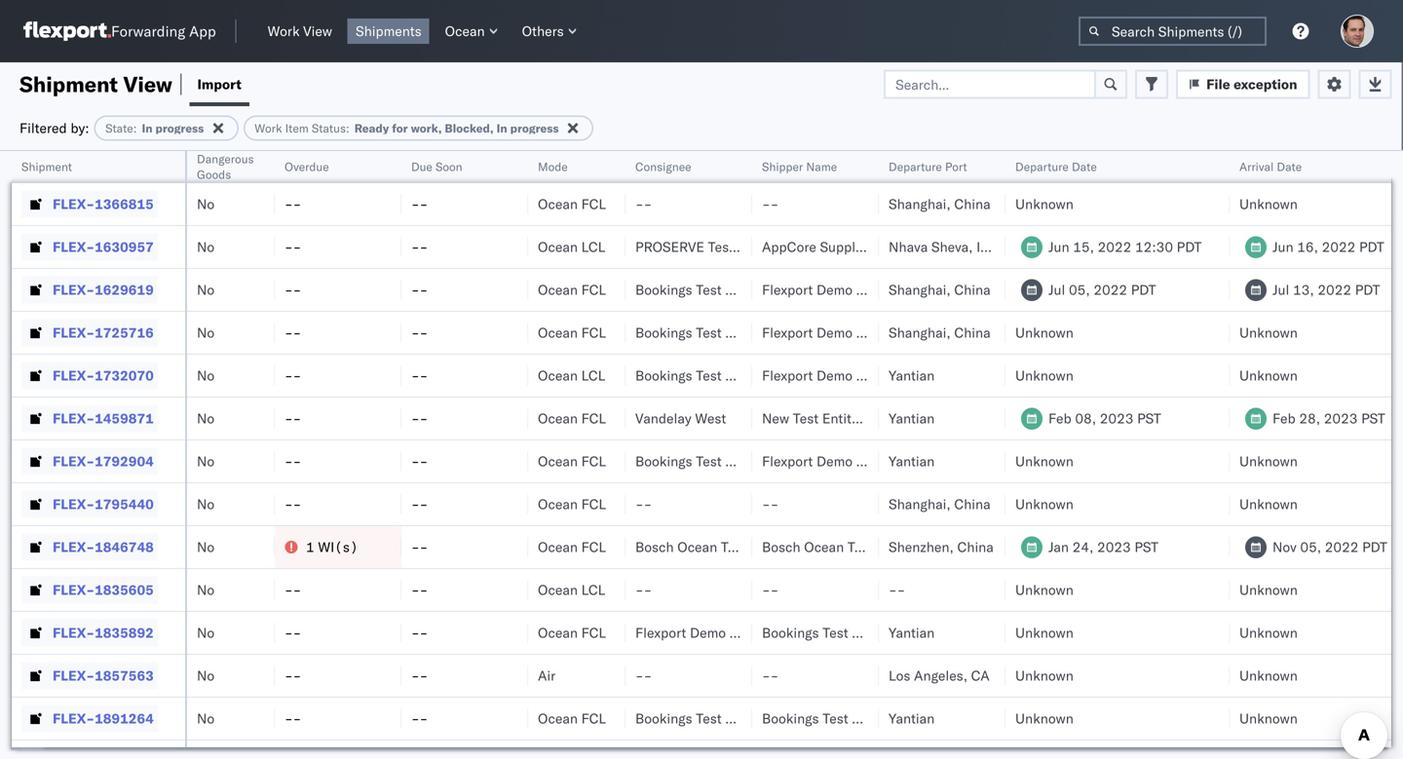 Task type: locate. For each thing, give the bounding box(es) containing it.
1 ocean lcl from the top
[[538, 238, 606, 255]]

shipment
[[19, 71, 118, 97], [21, 159, 72, 174]]

ocean fcl
[[538, 195, 606, 213], [538, 281, 606, 298], [538, 324, 606, 341], [538, 410, 606, 427], [538, 453, 606, 470], [538, 496, 606, 513], [538, 539, 606, 556], [538, 624, 606, 642], [538, 710, 606, 727]]

dangerous goods button
[[187, 147, 268, 182]]

mode button
[[528, 155, 606, 175]]

1 lcl from the top
[[582, 238, 606, 255]]

flex- down "flex-1630957" button
[[53, 281, 95, 298]]

0 vertical spatial view
[[303, 22, 332, 39]]

1630957
[[95, 238, 154, 255]]

9 ocean fcl from the top
[[538, 710, 606, 727]]

2 shanghai, china from the top
[[889, 281, 991, 298]]

2 vertical spatial lcl
[[582, 582, 606, 599]]

0 vertical spatial lcl
[[582, 238, 606, 255]]

4 flex- from the top
[[53, 324, 95, 341]]

flex- inside "button"
[[53, 582, 95, 599]]

4 ocean fcl from the top
[[538, 410, 606, 427]]

shipment inside shipment button
[[21, 159, 72, 174]]

angeles,
[[915, 667, 968, 684]]

co. for 1792904
[[908, 453, 927, 470]]

co.
[[908, 281, 927, 298], [908, 324, 927, 341], [908, 367, 927, 384], [908, 453, 927, 470], [781, 624, 800, 642]]

flex- down flex-1732070 button
[[53, 410, 95, 427]]

view
[[303, 22, 332, 39], [123, 71, 173, 97]]

flex- inside 'button'
[[53, 539, 95, 556]]

bookings test consignee
[[636, 281, 791, 298], [636, 324, 791, 341], [636, 367, 791, 384], [636, 453, 791, 470], [762, 624, 918, 642], [636, 710, 791, 727]]

0 horizontal spatial feb
[[1049, 410, 1072, 427]]

8 ocean fcl from the top
[[538, 624, 606, 642]]

9 resize handle column header from the left
[[1207, 151, 1230, 759]]

2 departure from the left
[[1016, 159, 1069, 174]]

flex- down shipment button
[[53, 195, 95, 213]]

1 horizontal spatial bosch
[[762, 539, 801, 556]]

jun for jun 15, 2022 12:30 pdt
[[1049, 238, 1070, 255]]

no for flex-1846748
[[197, 539, 215, 556]]

7 no from the top
[[197, 453, 215, 470]]

consignee
[[636, 159, 692, 174], [726, 281, 791, 298], [726, 324, 791, 341], [726, 367, 791, 384], [726, 453, 791, 470], [852, 624, 918, 642], [726, 710, 791, 727]]

2023 right 08,
[[1100, 410, 1134, 427]]

2022 right the 16,
[[1323, 238, 1356, 255]]

3 flex- from the top
[[53, 281, 95, 298]]

6 fcl from the top
[[582, 496, 606, 513]]

5 flex- from the top
[[53, 367, 95, 384]]

pst for feb 08, 2023 pst
[[1138, 410, 1162, 427]]

pdt up jul 13, 2022 pdt
[[1360, 238, 1385, 255]]

1 ocean fcl from the top
[[538, 195, 606, 213]]

flex-1795440 button
[[21, 491, 158, 518]]

12:30
[[1136, 238, 1174, 255]]

flex- down flex-1846748 'button'
[[53, 582, 95, 599]]

shanghai, for flex-1366815
[[889, 195, 951, 213]]

shipper
[[762, 159, 804, 174], [857, 281, 905, 298], [857, 324, 905, 341], [857, 367, 905, 384], [857, 453, 905, 470], [730, 624, 778, 642], [852, 710, 900, 727]]

flex-1857563 button
[[21, 662, 158, 690]]

shipment up by:
[[19, 71, 118, 97]]

flexport demo shipper co.
[[762, 281, 927, 298], [762, 324, 927, 341], [762, 367, 927, 384], [762, 453, 927, 470], [636, 624, 800, 642]]

7 flex- from the top
[[53, 453, 95, 470]]

ltd
[[866, 238, 886, 255]]

yantian for flex-1459871
[[889, 410, 935, 427]]

1 no from the top
[[197, 195, 215, 213]]

date for arrival date
[[1278, 159, 1303, 174]]

1 resize handle column header from the left
[[162, 151, 185, 759]]

2 resize handle column header from the left
[[252, 151, 275, 759]]

ocean for 1630957
[[538, 238, 578, 255]]

shipper name button
[[753, 155, 860, 175]]

flexport demo shipper co. for 1732070
[[762, 367, 927, 384]]

flex- down the flex-1725716 button
[[53, 367, 95, 384]]

0 horizontal spatial :
[[133, 121, 137, 136]]

others
[[522, 22, 564, 39]]

2 lcl from the top
[[582, 367, 606, 384]]

view left shipments
[[303, 22, 332, 39]]

1 horizontal spatial departure
[[1016, 159, 1069, 174]]

consignee for flex-1732070
[[726, 367, 791, 384]]

6 no from the top
[[197, 410, 215, 427]]

1 vertical spatial work
[[255, 121, 282, 136]]

2
[[863, 410, 871, 427]]

10 no from the top
[[197, 582, 215, 599]]

1 vertical spatial ocean lcl
[[538, 367, 606, 384]]

1 vertical spatial view
[[123, 71, 173, 97]]

view up state : in progress
[[123, 71, 173, 97]]

shanghai, for flex-1629619
[[889, 281, 951, 298]]

2023 for 08,
[[1100, 410, 1134, 427]]

7 fcl from the top
[[582, 539, 606, 556]]

shipper for flex-1725716
[[857, 324, 905, 341]]

3 ocean lcl from the top
[[538, 582, 606, 599]]

departure for departure port
[[889, 159, 943, 174]]

flex- down flex-1792904 button
[[53, 496, 95, 513]]

05, right nov
[[1301, 539, 1322, 556]]

shanghai, china
[[889, 195, 991, 213], [889, 281, 991, 298], [889, 324, 991, 341], [889, 496, 991, 513]]

ready
[[355, 121, 389, 136]]

2022 right nov
[[1326, 539, 1359, 556]]

1 in from the left
[[142, 121, 153, 136]]

proserve test account
[[636, 238, 789, 255]]

3 yantian from the top
[[889, 453, 935, 470]]

jul for jul 05, 2022 pdt
[[1049, 281, 1066, 298]]

1459871
[[95, 410, 154, 427]]

2 vertical spatial ocean lcl
[[538, 582, 606, 599]]

ocean lcl for proserve test account
[[538, 238, 606, 255]]

china for flex-1795440
[[955, 496, 991, 513]]

jun left the 16,
[[1273, 238, 1294, 255]]

1 horizontal spatial date
[[1278, 159, 1303, 174]]

9 no from the top
[[197, 539, 215, 556]]

1 horizontal spatial in
[[497, 121, 508, 136]]

4 shanghai, from the top
[[889, 496, 951, 513]]

8 flex- from the top
[[53, 496, 95, 513]]

12 flex- from the top
[[53, 667, 95, 684]]

8 resize handle column header from the left
[[983, 151, 1006, 759]]

6 resize handle column header from the left
[[729, 151, 753, 759]]

6 flex- from the top
[[53, 410, 95, 427]]

pst right 28,
[[1362, 410, 1386, 427]]

2 fcl from the top
[[582, 281, 606, 298]]

9 flex- from the top
[[53, 539, 95, 556]]

flexport demo shipper co. for 1629619
[[762, 281, 927, 298]]

fcl for flex-1366815
[[582, 195, 606, 213]]

in right the state at left
[[142, 121, 153, 136]]

0 horizontal spatial jun
[[1049, 238, 1070, 255]]

flex- for 1366815
[[53, 195, 95, 213]]

0 horizontal spatial in
[[142, 121, 153, 136]]

flexport. image
[[23, 21, 111, 41]]

ocean button
[[437, 19, 507, 44]]

flex- down flex-1835892 button
[[53, 667, 95, 684]]

appcore
[[762, 238, 817, 255]]

1 vertical spatial lcl
[[582, 367, 606, 384]]

3 lcl from the top
[[582, 582, 606, 599]]

mode
[[538, 159, 568, 174]]

4 fcl from the top
[[582, 410, 606, 427]]

1 fcl from the top
[[582, 195, 606, 213]]

progress up dangerous
[[156, 121, 204, 136]]

pdt down jun 16, 2022 pdt
[[1356, 281, 1381, 298]]

8 fcl from the top
[[582, 624, 606, 642]]

0 vertical spatial work
[[268, 22, 300, 39]]

feb 08, 2023 pst
[[1049, 410, 1162, 427]]

2 no from the top
[[197, 238, 215, 255]]

flex- down flex-1629619 button
[[53, 324, 95, 341]]

1732070
[[95, 367, 154, 384]]

shipper for flex-1732070
[[857, 367, 905, 384]]

due soon
[[411, 159, 463, 174]]

due
[[411, 159, 433, 174]]

demo for 1725716
[[817, 324, 853, 341]]

shipment down filtered
[[21, 159, 72, 174]]

Search Shipments (/) text field
[[1079, 17, 1267, 46]]

3 no from the top
[[197, 281, 215, 298]]

1 vertical spatial shipment
[[21, 159, 72, 174]]

flex- for 1835605
[[53, 582, 95, 599]]

5 ocean fcl from the top
[[538, 453, 606, 470]]

1 jul from the left
[[1049, 281, 1066, 298]]

bookings test consignee for flex-1891264
[[636, 710, 791, 727]]

flex-1835892 button
[[21, 620, 158, 647]]

flex-1891264 button
[[21, 705, 158, 733]]

shanghai, china for flex-1725716
[[889, 324, 991, 341]]

flex- down flex-1857563 button
[[53, 710, 95, 727]]

in
[[142, 121, 153, 136], [497, 121, 508, 136]]

flex- for 1795440
[[53, 496, 95, 513]]

1 flex- from the top
[[53, 195, 95, 213]]

jul left 13,
[[1273, 281, 1290, 298]]

resize handle column header for departure date
[[1207, 151, 1230, 759]]

2022 right 15,
[[1098, 238, 1132, 255]]

2 ocean lcl from the top
[[538, 367, 606, 384]]

for
[[392, 121, 408, 136]]

2023 right 28,
[[1325, 410, 1359, 427]]

5 resize handle column header from the left
[[603, 151, 626, 759]]

feb for feb 28, 2023 pst
[[1273, 410, 1296, 427]]

no for flex-1366815
[[197, 195, 215, 213]]

2 yantian from the top
[[889, 410, 935, 427]]

shenzhen,
[[889, 539, 954, 556]]

flex- for 1630957
[[53, 238, 95, 255]]

pdt for pdt
[[1356, 281, 1381, 298]]

ocean lcl for bookings test consignee
[[538, 367, 606, 384]]

1 yantian from the top
[[889, 367, 935, 384]]

pdt right 12:30
[[1177, 238, 1202, 255]]

departure right port
[[1016, 159, 1069, 174]]

1 feb from the left
[[1049, 410, 1072, 427]]

feb for feb 08, 2023 pst
[[1049, 410, 1072, 427]]

flex- down 'flex-1366815' button
[[53, 238, 95, 255]]

jun for jun 16, 2022 pdt
[[1273, 238, 1294, 255]]

fcl for flex-1792904
[[582, 453, 606, 470]]

1 horizontal spatial jun
[[1273, 238, 1294, 255]]

work,
[[411, 121, 442, 136]]

0 horizontal spatial departure
[[889, 159, 943, 174]]

test
[[708, 238, 734, 255], [696, 281, 722, 298], [696, 324, 722, 341], [696, 367, 722, 384], [793, 410, 819, 427], [696, 453, 722, 470], [721, 539, 747, 556], [848, 539, 874, 556], [823, 624, 849, 642], [696, 710, 722, 727], [823, 710, 849, 727]]

1 date from the left
[[1072, 159, 1098, 174]]

departure left port
[[889, 159, 943, 174]]

flex-1891264
[[53, 710, 154, 727]]

4 shanghai, china from the top
[[889, 496, 991, 513]]

flex- for 1725716
[[53, 324, 95, 341]]

flex-1630957
[[53, 238, 154, 255]]

pst right 08,
[[1138, 410, 1162, 427]]

jul for jul 13, 2022 pdt
[[1273, 281, 1290, 298]]

flexport for 1732070
[[762, 367, 813, 384]]

4 yantian from the top
[[889, 624, 935, 642]]

flex- for 1891264
[[53, 710, 95, 727]]

work left item
[[255, 121, 282, 136]]

bookings for flex-1629619
[[636, 281, 693, 298]]

0 horizontal spatial date
[[1072, 159, 1098, 174]]

flex-1732070
[[53, 367, 154, 384]]

work for work view
[[268, 22, 300, 39]]

feb 28, 2023 pst
[[1273, 410, 1386, 427]]

3 shanghai, china from the top
[[889, 324, 991, 341]]

1 horizontal spatial jul
[[1273, 281, 1290, 298]]

consignee inside button
[[636, 159, 692, 174]]

2 ocean fcl from the top
[[538, 281, 606, 298]]

ocean
[[445, 22, 485, 39], [538, 195, 578, 213], [538, 238, 578, 255], [538, 281, 578, 298], [538, 324, 578, 341], [538, 367, 578, 384], [538, 410, 578, 427], [538, 453, 578, 470], [538, 496, 578, 513], [538, 539, 578, 556], [678, 539, 718, 556], [805, 539, 844, 556], [538, 582, 578, 599], [538, 624, 578, 642], [538, 710, 578, 727]]

13 flex- from the top
[[53, 710, 95, 727]]

1 horizontal spatial progress
[[511, 121, 559, 136]]

flexport
[[762, 281, 813, 298], [762, 324, 813, 341], [762, 367, 813, 384], [762, 453, 813, 470], [636, 624, 687, 642]]

1 jun from the left
[[1049, 238, 1070, 255]]

7 ocean fcl from the top
[[538, 539, 606, 556]]

arrival
[[1240, 159, 1274, 174]]

jan 24, 2023 pst
[[1049, 539, 1159, 556]]

0 horizontal spatial jul
[[1049, 281, 1066, 298]]

1725716
[[95, 324, 154, 341]]

2022 down jun 15, 2022 12:30 pdt
[[1094, 281, 1128, 298]]

1 vertical spatial 05,
[[1301, 539, 1322, 556]]

1846748
[[95, 539, 154, 556]]

ocean fcl for flex-1366815
[[538, 195, 606, 213]]

flex- inside button
[[53, 238, 95, 255]]

app
[[189, 22, 216, 40]]

0 horizontal spatial bosch ocean test
[[636, 539, 747, 556]]

bookings test consignee for flex-1732070
[[636, 367, 791, 384]]

1 horizontal spatial view
[[303, 22, 332, 39]]

3 shanghai, from the top
[[889, 324, 951, 341]]

0 horizontal spatial view
[[123, 71, 173, 97]]

1 horizontal spatial feb
[[1273, 410, 1296, 427]]

1 departure from the left
[[889, 159, 943, 174]]

4 no from the top
[[197, 324, 215, 341]]

flex- for 1629619
[[53, 281, 95, 298]]

file
[[1207, 76, 1231, 93]]

2022 right 13,
[[1318, 281, 1352, 298]]

1 horizontal spatial bosch ocean test
[[762, 539, 874, 556]]

flex- down flex-1459871 button
[[53, 453, 95, 470]]

jun left 15,
[[1049, 238, 1070, 255]]

2 jun from the left
[[1273, 238, 1294, 255]]

pdt for 12:30
[[1360, 238, 1385, 255]]

11 no from the top
[[197, 624, 215, 642]]

flex- down flex-1795440 button
[[53, 539, 95, 556]]

flex- down flex-1835605 "button"
[[53, 624, 95, 642]]

jun 15, 2022 12:30 pdt
[[1049, 238, 1202, 255]]

12 no from the top
[[197, 667, 215, 684]]

10 flex- from the top
[[53, 582, 95, 599]]

2023 right 24, on the bottom right
[[1098, 539, 1132, 556]]

jan
[[1049, 539, 1070, 556]]

ocean for 1835605
[[538, 582, 578, 599]]

1 horizontal spatial :
[[346, 121, 350, 136]]

feb left 28,
[[1273, 410, 1296, 427]]

date
[[1072, 159, 1098, 174], [1278, 159, 1303, 174]]

jul 13, 2022 pdt
[[1273, 281, 1381, 298]]

flex-1835605
[[53, 582, 154, 599]]

0 vertical spatial shipment
[[19, 71, 118, 97]]

date up 15,
[[1072, 159, 1098, 174]]

1 shanghai, china from the top
[[889, 195, 991, 213]]

7 resize handle column header from the left
[[856, 151, 879, 759]]

ocean fcl for flex-1891264
[[538, 710, 606, 727]]

2 feb from the left
[[1273, 410, 1296, 427]]

china for flex-1366815
[[955, 195, 991, 213]]

2 flex- from the top
[[53, 238, 95, 255]]

flexport for 1725716
[[762, 324, 813, 341]]

ocean for 1792904
[[538, 453, 578, 470]]

consignee for flex-1792904
[[726, 453, 791, 470]]

date right arrival
[[1278, 159, 1303, 174]]

2023
[[1100, 410, 1134, 427], [1325, 410, 1359, 427], [1098, 539, 1132, 556]]

shanghai, for flex-1795440
[[889, 496, 951, 513]]

0 vertical spatial 05,
[[1069, 281, 1091, 298]]

shipment view
[[19, 71, 173, 97]]

no for flex-1629619
[[197, 281, 215, 298]]

name
[[807, 159, 838, 174]]

shanghai,
[[889, 195, 951, 213], [889, 281, 951, 298], [889, 324, 951, 341], [889, 496, 951, 513]]

bosch
[[636, 539, 674, 556], [762, 539, 801, 556]]

flexport for 1629619
[[762, 281, 813, 298]]

0 horizontal spatial bosch
[[636, 539, 674, 556]]

forwarding
[[111, 22, 185, 40]]

2 progress from the left
[[511, 121, 559, 136]]

8 no from the top
[[197, 496, 215, 513]]

3 fcl from the top
[[582, 324, 606, 341]]

fcl for flex-1891264
[[582, 710, 606, 727]]

shipment for shipment view
[[19, 71, 118, 97]]

no for flex-1835892
[[197, 624, 215, 642]]

feb left 08,
[[1049, 410, 1072, 427]]

0 horizontal spatial 05,
[[1069, 281, 1091, 298]]

yantian
[[889, 367, 935, 384], [889, 410, 935, 427], [889, 453, 935, 470], [889, 624, 935, 642], [889, 710, 935, 727]]

bookings for flex-1891264
[[636, 710, 693, 727]]

05, down 15,
[[1069, 281, 1091, 298]]

departure
[[889, 159, 943, 174], [1016, 159, 1069, 174]]

3 ocean fcl from the top
[[538, 324, 606, 341]]

bookings for flex-1725716
[[636, 324, 693, 341]]

jul down jun 15, 2022 12:30 pdt
[[1049, 281, 1066, 298]]

13 no from the top
[[197, 710, 215, 727]]

5 yantian from the top
[[889, 710, 935, 727]]

2022
[[1098, 238, 1132, 255], [1323, 238, 1356, 255], [1094, 281, 1128, 298], [1318, 281, 1352, 298], [1326, 539, 1359, 556]]

flex- for 1857563
[[53, 667, 95, 684]]

9 fcl from the top
[[582, 710, 606, 727]]

11 flex- from the top
[[53, 624, 95, 642]]

others button
[[514, 19, 586, 44]]

2022 for jul 13, 2022 pdt
[[1318, 281, 1352, 298]]

: left ready
[[346, 121, 350, 136]]

ocean fcl for flex-1459871
[[538, 410, 606, 427]]

ocean for 1459871
[[538, 410, 578, 427]]

1 shanghai, from the top
[[889, 195, 951, 213]]

progress up mode
[[511, 121, 559, 136]]

6 ocean fcl from the top
[[538, 496, 606, 513]]

2 date from the left
[[1278, 159, 1303, 174]]

resize handle column header
[[162, 151, 185, 759], [252, 151, 275, 759], [378, 151, 402, 759], [505, 151, 528, 759], [603, 151, 626, 759], [729, 151, 753, 759], [856, 151, 879, 759], [983, 151, 1006, 759], [1207, 151, 1230, 759]]

1 horizontal spatial 05,
[[1301, 539, 1322, 556]]

shipper inside button
[[762, 159, 804, 174]]

0 horizontal spatial progress
[[156, 121, 204, 136]]

resize handle column header for dangerous goods
[[252, 151, 275, 759]]

demo for 1732070
[[817, 367, 853, 384]]

account
[[738, 238, 789, 255]]

flex- inside button
[[53, 324, 95, 341]]

2 shanghai, from the top
[[889, 281, 951, 298]]

5 fcl from the top
[[582, 453, 606, 470]]

13,
[[1294, 281, 1315, 298]]

2 jul from the left
[[1273, 281, 1290, 298]]

pst right 24, on the bottom right
[[1135, 539, 1159, 556]]

pdt right nov
[[1363, 539, 1388, 556]]

demo
[[817, 281, 853, 298], [817, 324, 853, 341], [817, 367, 853, 384], [817, 453, 853, 470], [690, 624, 726, 642]]

in right blocked,
[[497, 121, 508, 136]]

5 no from the top
[[197, 367, 215, 384]]

ocean fcl for flex-1629619
[[538, 281, 606, 298]]

0 vertical spatial ocean lcl
[[538, 238, 606, 255]]

pst for jan 24, 2023 pst
[[1135, 539, 1159, 556]]

flex- for 1846748
[[53, 539, 95, 556]]

1 progress from the left
[[156, 121, 204, 136]]

flex-1629619 button
[[21, 276, 158, 304]]

lcl for proserve
[[582, 238, 606, 255]]

work right "app"
[[268, 22, 300, 39]]

: right by:
[[133, 121, 137, 136]]

2 : from the left
[[346, 121, 350, 136]]



Task type: describe. For each thing, give the bounding box(es) containing it.
consignee for flex-1629619
[[726, 281, 791, 298]]

proserve
[[636, 238, 705, 255]]

consignee for flex-1891264
[[726, 710, 791, 727]]

ocean inside button
[[445, 22, 485, 39]]

lcl for bookings
[[582, 367, 606, 384]]

work view link
[[260, 19, 340, 44]]

2023 for 28,
[[1325, 410, 1359, 427]]

fcl for flex-1459871
[[582, 410, 606, 427]]

no for flex-1459871
[[197, 410, 215, 427]]

2023 for 24,
[[1098, 539, 1132, 556]]

no for flex-1857563
[[197, 667, 215, 684]]

no for flex-1725716
[[197, 324, 215, 341]]

24,
[[1073, 539, 1094, 556]]

1
[[306, 539, 315, 556]]

4 resize handle column header from the left
[[505, 151, 528, 759]]

ocean for 1891264
[[538, 710, 578, 727]]

flex- for 1792904
[[53, 453, 95, 470]]

work item status : ready for work, blocked, in progress
[[255, 121, 559, 136]]

pdt for pst
[[1363, 539, 1388, 556]]

flex-1366815 button
[[21, 191, 158, 218]]

china for flex-1629619
[[955, 281, 991, 298]]

no for flex-1630957
[[197, 238, 215, 255]]

shenzhen, china
[[889, 539, 994, 556]]

los
[[889, 667, 911, 684]]

yantian for flex-1792904
[[889, 453, 935, 470]]

new
[[762, 410, 790, 427]]

flex-1857563
[[53, 667, 154, 684]]

no for flex-1835605
[[197, 582, 215, 599]]

2022 for jun 16, 2022 pdt
[[1323, 238, 1356, 255]]

1629619
[[95, 281, 154, 298]]

shipments
[[356, 22, 422, 39]]

flex-1629619
[[53, 281, 154, 298]]

ocean for 1366815
[[538, 195, 578, 213]]

vandelay
[[636, 410, 692, 427]]

shipper name
[[762, 159, 838, 174]]

china for flex-1725716
[[955, 324, 991, 341]]

shanghai, china for flex-1366815
[[889, 195, 991, 213]]

ocean for 1846748
[[538, 539, 578, 556]]

no for flex-1795440
[[197, 496, 215, 513]]

flex-1792904
[[53, 453, 154, 470]]

1795440
[[95, 496, 154, 513]]

shipper for flex-1792904
[[857, 453, 905, 470]]

1 wi(s)
[[306, 539, 358, 556]]

3 resize handle column header from the left
[[378, 151, 402, 759]]

file exception
[[1207, 76, 1298, 93]]

exception
[[1234, 76, 1298, 93]]

flex-1835892
[[53, 624, 154, 642]]

consignee button
[[626, 155, 733, 175]]

vandelay west
[[636, 410, 727, 427]]

ocean fcl for flex-1792904
[[538, 453, 606, 470]]

filtered by:
[[19, 119, 89, 136]]

dangerous
[[197, 152, 254, 166]]

flex-1459871
[[53, 410, 154, 427]]

shipper for flex-1891264
[[852, 710, 900, 727]]

goods
[[197, 167, 231, 182]]

bookings test shipper china
[[762, 710, 940, 727]]

ocean fcl for flex-1835892
[[538, 624, 606, 642]]

flex-1459871 button
[[21, 405, 158, 432]]

1891264
[[95, 710, 154, 727]]

fcl for flex-1846748
[[582, 539, 606, 556]]

no for flex-1891264
[[197, 710, 215, 727]]

resize handle column header for shipper name
[[856, 151, 879, 759]]

supply
[[820, 238, 863, 255]]

bookings test consignee for flex-1629619
[[636, 281, 791, 298]]

china for flex-1846748
[[958, 539, 994, 556]]

status
[[312, 121, 346, 136]]

sheva,
[[932, 238, 973, 255]]

flex-1732070 button
[[21, 362, 158, 389]]

arrival date button
[[1230, 155, 1404, 175]]

shanghai, china for flex-1629619
[[889, 281, 991, 298]]

ocean for 1795440
[[538, 496, 578, 513]]

departure port button
[[879, 155, 987, 175]]

item
[[285, 121, 309, 136]]

bookings for flex-1732070
[[636, 367, 693, 384]]

filtered
[[19, 119, 67, 136]]

fcl for flex-1629619
[[582, 281, 606, 298]]

west
[[695, 410, 727, 427]]

import
[[197, 76, 242, 93]]

nov
[[1273, 539, 1297, 556]]

ocean for 1629619
[[538, 281, 578, 298]]

flex- for 1459871
[[53, 410, 95, 427]]

fcl for flex-1835892
[[582, 624, 606, 642]]

resize handle column header for mode
[[603, 151, 626, 759]]

lcl for -
[[582, 582, 606, 599]]

flex-1835605 button
[[21, 577, 158, 604]]

departure date
[[1016, 159, 1098, 174]]

bookings for flex-1792904
[[636, 453, 693, 470]]

flex- for 1835892
[[53, 624, 95, 642]]

15,
[[1074, 238, 1095, 255]]

ocean fcl for flex-1725716
[[538, 324, 606, 341]]

1 bosch ocean test from the left
[[636, 539, 747, 556]]

no for flex-1732070
[[197, 367, 215, 384]]

shipments link
[[348, 19, 430, 44]]

port
[[946, 159, 968, 174]]

1 : from the left
[[133, 121, 137, 136]]

co. for 1732070
[[908, 367, 927, 384]]

pdt down 12:30
[[1132, 281, 1157, 298]]

jun 16, 2022 pdt
[[1273, 238, 1385, 255]]

flex-1366815
[[53, 195, 154, 213]]

dangerous goods
[[197, 152, 254, 182]]

flex-1725716 button
[[21, 319, 158, 347]]

india
[[977, 238, 1008, 255]]

shipment button
[[12, 155, 166, 175]]

ocean fcl for flex-1795440
[[538, 496, 606, 513]]

view for shipment view
[[123, 71, 173, 97]]

2022 for nov 05, 2022 pdt
[[1326, 539, 1359, 556]]

wi(s)
[[318, 539, 358, 556]]

2 bosch from the left
[[762, 539, 801, 556]]

departure port
[[889, 159, 968, 174]]

flexport for 1792904
[[762, 453, 813, 470]]

2 bosch ocean test from the left
[[762, 539, 874, 556]]

ca
[[972, 667, 990, 684]]

ocean lcl for --
[[538, 582, 606, 599]]

shipment for shipment
[[21, 159, 72, 174]]

import button
[[190, 62, 249, 106]]

jul 05, 2022 pdt
[[1049, 281, 1157, 298]]

Search... text field
[[884, 70, 1097, 99]]

resize handle column header for consignee
[[729, 151, 753, 759]]

bookings test consignee for flex-1725716
[[636, 324, 791, 341]]

state
[[105, 121, 133, 136]]

2022 for jun 15, 2022 12:30 pdt
[[1098, 238, 1132, 255]]

pst for feb 28, 2023 pst
[[1362, 410, 1386, 427]]

entity
[[823, 410, 859, 427]]

resize handle column header for shipment
[[162, 151, 185, 759]]

1 bosch from the left
[[636, 539, 674, 556]]

new test entity 2
[[762, 410, 871, 427]]

yantian for flex-1732070
[[889, 367, 935, 384]]

work view
[[268, 22, 332, 39]]

no for flex-1792904
[[197, 453, 215, 470]]

nhava
[[889, 238, 928, 255]]

2022 for jul 05, 2022 pdt
[[1094, 281, 1128, 298]]

demo for 1792904
[[817, 453, 853, 470]]

fcl for flex-1725716
[[582, 324, 606, 341]]

co. for 1725716
[[908, 324, 927, 341]]

fcl for flex-1795440
[[582, 496, 606, 513]]

air
[[538, 667, 556, 684]]

1366815
[[95, 195, 154, 213]]

view for work view
[[303, 22, 332, 39]]

flex-1846748 button
[[21, 534, 158, 561]]

co. for 1629619
[[908, 281, 927, 298]]

blocked,
[[445, 121, 494, 136]]

2 in from the left
[[497, 121, 508, 136]]

yantian for flex-1891264
[[889, 710, 935, 727]]

departure date button
[[1006, 155, 1211, 175]]

08,
[[1076, 410, 1097, 427]]

16,
[[1298, 238, 1319, 255]]

los angeles, ca
[[889, 667, 990, 684]]

flex- for 1732070
[[53, 367, 95, 384]]

nhava sheva, india
[[889, 238, 1008, 255]]

flexport demo shipper co. for 1792904
[[762, 453, 927, 470]]



Task type: vqa. For each thing, say whether or not it's contained in the screenshot.


